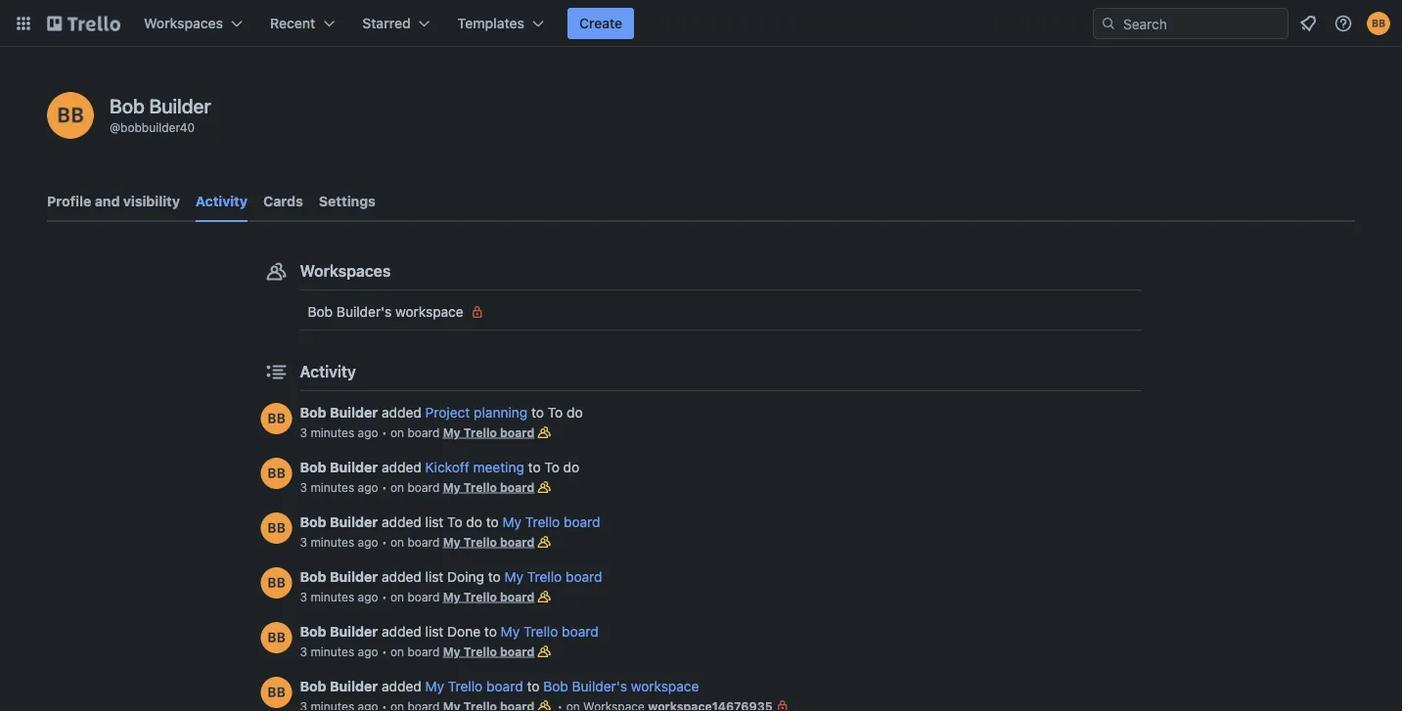 Task type: vqa. For each thing, say whether or not it's contained in the screenshot.
calendar
no



Task type: describe. For each thing, give the bounding box(es) containing it.
cards link
[[263, 184, 303, 219]]

added for done
[[382, 624, 422, 640]]

on for done
[[390, 645, 404, 659]]

bob for bob builder added kickoff meeting to to do
[[300, 459, 326, 476]]

bob for bob builder added project planning to to do
[[300, 405, 326, 421]]

0 vertical spatial builder's
[[337, 304, 392, 320]]

bob for bob builder @ bobbuilder40
[[110, 94, 145, 117]]

on for to
[[390, 535, 404, 549]]

@
[[110, 120, 120, 134]]

bob builder @ bobbuilder40
[[110, 94, 211, 134]]

do for bob builder added kickoff meeting to to do
[[563, 459, 580, 476]]

3 minutes ago link for bob builder added kickoff meeting to to do
[[300, 480, 378, 494]]

all members of the workspace can see and edit this board. image
[[535, 642, 554, 662]]

bob for bob builder's workspace
[[308, 304, 333, 320]]

4 all members of the workspace can see and edit this board. image from the top
[[535, 587, 554, 607]]

builder for bob builder added list to do to my trello board
[[330, 514, 378, 530]]

3 for done
[[300, 645, 307, 659]]

sm image
[[467, 302, 487, 322]]

1 • from the top
[[382, 426, 387, 439]]

settings
[[319, 193, 376, 209]]

search image
[[1101, 16, 1117, 31]]

Search field
[[1117, 9, 1288, 38]]

1 on from the top
[[390, 426, 404, 439]]

create button
[[568, 8, 634, 39]]

added for planning
[[382, 405, 422, 421]]

1 horizontal spatial workspaces
[[300, 262, 391, 280]]

bob for bob builder added list to do to my trello board
[[300, 514, 326, 530]]

2 minutes from the top
[[311, 480, 354, 494]]

bob builder added my trello board to bob builder's workspace
[[300, 679, 699, 695]]

• for to
[[382, 535, 387, 549]]

primary element
[[0, 0, 1402, 47]]

1 vertical spatial builder's
[[572, 679, 627, 695]]

builder for bob builder added list done to my trello board
[[330, 624, 378, 640]]

bob builder (bobbuilder40) image for first all members of the workspace can see and edit this board. image
[[261, 403, 292, 434]]

bob builder added list to do to my trello board
[[300, 514, 600, 530]]

bob builder (bobbuilder40) image for 3rd all members of the workspace can see and edit this board. image from the top
[[261, 513, 292, 544]]

builder for bob builder @ bobbuilder40
[[149, 94, 211, 117]]

kickoff meeting link
[[425, 459, 524, 476]]

kickoff
[[425, 459, 469, 476]]

profile
[[47, 193, 91, 209]]

bob for bob builder added my trello board to bob builder's workspace
[[300, 679, 326, 695]]

• for done
[[382, 645, 387, 659]]

doing
[[447, 569, 484, 585]]

to for done
[[484, 624, 497, 640]]

recent
[[270, 15, 315, 31]]

0 horizontal spatial workspace
[[395, 304, 464, 320]]

ago for done
[[358, 645, 378, 659]]

added for to
[[382, 514, 422, 530]]

minutes for done
[[311, 645, 354, 659]]

0 vertical spatial activity
[[196, 193, 248, 209]]

project
[[425, 405, 470, 421]]

back to home image
[[47, 8, 120, 39]]

list for to
[[425, 514, 444, 530]]

bob builder's workspace
[[308, 304, 464, 320]]

settings link
[[319, 184, 376, 219]]

2 vertical spatial do
[[466, 514, 482, 530]]

bob builder (bobbuilder40) image for 4th all members of the workspace can see and edit this board. image from the bottom of the page
[[261, 458, 292, 489]]

starred button
[[351, 8, 442, 39]]

done
[[447, 624, 481, 640]]

1 vertical spatial activity
[[300, 363, 356, 381]]

3 minutes ago link for bob builder added project planning to to do
[[300, 426, 378, 439]]

meeting
[[473, 459, 524, 476]]

bob builder added list doing to my trello board
[[300, 569, 602, 585]]



Task type: locate. For each thing, give the bounding box(es) containing it.
to right meeting
[[528, 459, 541, 476]]

3 minutes ago • on board my trello board down bob builder added kickoff meeting to to do
[[300, 480, 535, 494]]

4 added from the top
[[382, 569, 422, 585]]

2 vertical spatial to
[[447, 514, 462, 530]]

to right doing
[[488, 569, 501, 585]]

activity down bob builder's workspace
[[300, 363, 356, 381]]

3 minutes ago • on board my trello board
[[300, 426, 535, 439], [300, 480, 535, 494], [300, 535, 535, 549], [300, 590, 535, 604], [300, 645, 535, 659]]

3 • from the top
[[382, 535, 387, 549]]

added down bob builder added list done to my trello board
[[382, 679, 422, 695]]

4 ago from the top
[[358, 590, 378, 604]]

added left done
[[382, 624, 422, 640]]

0 horizontal spatial bob builder (bobbuilder40) image
[[47, 92, 94, 139]]

bob builder added project planning to to do
[[300, 405, 583, 421]]

2 3 minutes ago link from the top
[[300, 480, 378, 494]]

project planning link
[[425, 405, 528, 421]]

ago
[[358, 426, 378, 439], [358, 480, 378, 494], [358, 535, 378, 549], [358, 590, 378, 604], [358, 645, 378, 659]]

3 for to
[[300, 535, 307, 549]]

profile and visibility
[[47, 193, 180, 209]]

on down bob builder added list to do to my trello board
[[390, 535, 404, 549]]

0 vertical spatial list
[[425, 514, 444, 530]]

0 horizontal spatial workspaces
[[144, 15, 223, 31]]

3 bob builder (bobbuilder40) image from the top
[[261, 513, 292, 544]]

• down the bob builder added project planning to to do on the left bottom of page
[[382, 426, 387, 439]]

2 • from the top
[[382, 480, 387, 494]]

0 vertical spatial bob builder's workspace link
[[300, 297, 1142, 328]]

list for doing
[[425, 569, 444, 585]]

3 minutes ago • on board my trello board down the bob builder added project planning to to do on the left bottom of page
[[300, 426, 535, 439]]

ago down bob builder added kickoff meeting to to do
[[358, 480, 378, 494]]

ago for doing
[[358, 590, 378, 604]]

2 added from the top
[[382, 459, 422, 476]]

5 on from the top
[[390, 645, 404, 659]]

2 on from the top
[[390, 480, 404, 494]]

added for trello
[[382, 679, 422, 695]]

• down bob builder added kickoff meeting to to do
[[382, 480, 387, 494]]

1 vertical spatial bob builder (bobbuilder40) image
[[47, 92, 94, 139]]

1 all members of the workspace can see and edit this board. image from the top
[[535, 423, 554, 442]]

to up bob builder added list doing to my trello board
[[447, 514, 462, 530]]

3 minutes from the top
[[311, 535, 354, 549]]

0 vertical spatial to
[[548, 405, 563, 421]]

3 minutes ago • on board my trello board for done
[[300, 645, 535, 659]]

bob builder (bobbuilder40) image for all members of the workspace can see and edit this board. icon
[[261, 622, 292, 654]]

2 3 minutes ago • on board my trello board from the top
[[300, 480, 535, 494]]

to for bob builder added kickoff meeting to to do
[[544, 459, 560, 476]]

1 3 from the top
[[300, 426, 307, 439]]

do right planning on the bottom left
[[567, 405, 583, 421]]

do for bob builder added project planning to to do
[[567, 405, 583, 421]]

open information menu image
[[1334, 14, 1353, 33]]

4 bob builder (bobbuilder40) image from the top
[[261, 622, 292, 654]]

2 vertical spatial bob builder (bobbuilder40) image
[[261, 568, 292, 599]]

0 vertical spatial workspaces
[[144, 15, 223, 31]]

starred
[[362, 15, 411, 31]]

bob for bob builder added list done to my trello board
[[300, 624, 326, 640]]

5 added from the top
[[382, 624, 422, 640]]

added for meeting
[[382, 459, 422, 476]]

builder for bob builder added project planning to to do
[[330, 405, 378, 421]]

minutes for doing
[[311, 590, 354, 604]]

builder for bob builder added my trello board to bob builder's workspace
[[330, 679, 378, 695]]

builder for bob builder added list doing to my trello board
[[330, 569, 378, 585]]

3 3 minutes ago • on board my trello board from the top
[[300, 535, 535, 549]]

activity
[[196, 193, 248, 209], [300, 363, 356, 381]]

3 minutes ago • on board my trello board down bob builder added list doing to my trello board
[[300, 590, 535, 604]]

5 3 from the top
[[300, 645, 307, 659]]

3
[[300, 426, 307, 439], [300, 480, 307, 494], [300, 535, 307, 549], [300, 590, 307, 604], [300, 645, 307, 659]]

1 vertical spatial do
[[563, 459, 580, 476]]

• for doing
[[382, 590, 387, 604]]

3 minutes ago • on board my trello board down bob builder added list done to my trello board
[[300, 645, 535, 659]]

1 vertical spatial to
[[544, 459, 560, 476]]

1 minutes from the top
[[311, 426, 354, 439]]

list left doing
[[425, 569, 444, 585]]

bob
[[110, 94, 145, 117], [308, 304, 333, 320], [300, 405, 326, 421], [300, 459, 326, 476], [300, 514, 326, 530], [300, 569, 326, 585], [300, 624, 326, 640], [300, 679, 326, 695], [543, 679, 568, 695]]

my trello board link
[[443, 426, 535, 439], [443, 480, 535, 494], [502, 514, 600, 530], [443, 535, 535, 549], [504, 569, 602, 585], [443, 590, 535, 604], [501, 624, 599, 640], [443, 645, 535, 659], [425, 679, 523, 695]]

• down bob builder added list to do to my trello board
[[382, 535, 387, 549]]

3 ago from the top
[[358, 535, 378, 549]]

my
[[443, 426, 461, 439], [443, 480, 461, 494], [502, 514, 522, 530], [443, 535, 461, 549], [504, 569, 524, 585], [443, 590, 461, 604], [501, 624, 520, 640], [443, 645, 461, 659], [425, 679, 444, 695]]

bob builder's workspace link
[[300, 297, 1142, 328], [543, 679, 699, 695]]

added down bob builder added kickoff meeting to to do
[[382, 514, 422, 530]]

minutes for to
[[311, 535, 354, 549]]

1 3 minutes ago link from the top
[[300, 426, 378, 439]]

do
[[567, 405, 583, 421], [563, 459, 580, 476], [466, 514, 482, 530]]

•
[[382, 426, 387, 439], [382, 480, 387, 494], [382, 535, 387, 549], [382, 590, 387, 604], [382, 645, 387, 659]]

bob builder (bobbuilder40) image
[[1367, 12, 1391, 35], [47, 92, 94, 139], [261, 568, 292, 599]]

ago down bob builder added list done to my trello board
[[358, 645, 378, 659]]

bob for bob builder added list doing to my trello board
[[300, 569, 326, 585]]

to
[[548, 405, 563, 421], [544, 459, 560, 476], [447, 514, 462, 530]]

builder
[[149, 94, 211, 117], [330, 405, 378, 421], [330, 459, 378, 476], [330, 514, 378, 530], [330, 569, 378, 585], [330, 624, 378, 640], [330, 679, 378, 695]]

1 list from the top
[[425, 514, 444, 530]]

to for bob builder added project planning to to do
[[548, 405, 563, 421]]

1 bob builder (bobbuilder40) image from the top
[[261, 403, 292, 434]]

1 3 minutes ago • on board my trello board from the top
[[300, 426, 535, 439]]

added left kickoff
[[382, 459, 422, 476]]

to right planning on the bottom left
[[548, 405, 563, 421]]

to for planning
[[531, 405, 544, 421]]

do right meeting
[[563, 459, 580, 476]]

to right done
[[484, 624, 497, 640]]

3 minutes ago • on board my trello board for doing
[[300, 590, 535, 604]]

5 ago from the top
[[358, 645, 378, 659]]

list down bob builder added kickoff meeting to to do
[[425, 514, 444, 530]]

3 added from the top
[[382, 514, 422, 530]]

0 vertical spatial workspace
[[395, 304, 464, 320]]

bob builder (bobbuilder40) image
[[261, 403, 292, 434], [261, 458, 292, 489], [261, 513, 292, 544], [261, 622, 292, 654], [261, 677, 292, 709]]

on
[[390, 426, 404, 439], [390, 480, 404, 494], [390, 535, 404, 549], [390, 590, 404, 604], [390, 645, 404, 659]]

on down the bob builder added project planning to to do on the left bottom of page
[[390, 426, 404, 439]]

1 ago from the top
[[358, 426, 378, 439]]

added left doing
[[382, 569, 422, 585]]

0 horizontal spatial activity
[[196, 193, 248, 209]]

6 added from the top
[[382, 679, 422, 695]]

• down bob builder added list doing to my trello board
[[382, 590, 387, 604]]

list
[[425, 514, 444, 530], [425, 569, 444, 585], [425, 624, 444, 640]]

visibility
[[123, 193, 180, 209]]

to down meeting
[[486, 514, 499, 530]]

on for doing
[[390, 590, 404, 604]]

to for doing
[[488, 569, 501, 585]]

to right planning on the bottom left
[[531, 405, 544, 421]]

5 minutes from the top
[[311, 645, 354, 659]]

3 for doing
[[300, 590, 307, 604]]

trello
[[464, 426, 497, 439], [464, 480, 497, 494], [525, 514, 560, 530], [464, 535, 497, 549], [527, 569, 562, 585], [464, 590, 497, 604], [524, 624, 558, 640], [464, 645, 497, 659], [448, 679, 483, 695]]

0 vertical spatial 3 minutes ago link
[[300, 426, 378, 439]]

planning
[[474, 405, 528, 421]]

board
[[408, 426, 440, 439], [500, 426, 535, 439], [408, 480, 440, 494], [500, 480, 535, 494], [564, 514, 600, 530], [408, 535, 440, 549], [500, 535, 535, 549], [566, 569, 602, 585], [408, 590, 440, 604], [500, 590, 535, 604], [562, 624, 599, 640], [408, 645, 440, 659], [500, 645, 535, 659], [486, 679, 523, 695]]

on down bob builder added kickoff meeting to to do
[[390, 480, 404, 494]]

on down bob builder added list done to my trello board
[[390, 645, 404, 659]]

bob inside bob builder @ bobbuilder40
[[110, 94, 145, 117]]

4 • from the top
[[382, 590, 387, 604]]

bob builder added kickoff meeting to to do
[[300, 459, 580, 476]]

3 on from the top
[[390, 535, 404, 549]]

3 minutes ago link
[[300, 426, 378, 439], [300, 480, 378, 494]]

4 on from the top
[[390, 590, 404, 604]]

ago down the bob builder added project planning to to do on the left bottom of page
[[358, 426, 378, 439]]

2 bob builder (bobbuilder40) image from the top
[[261, 458, 292, 489]]

minutes
[[311, 426, 354, 439], [311, 480, 354, 494], [311, 535, 354, 549], [311, 590, 354, 604], [311, 645, 354, 659]]

builder for bob builder added kickoff meeting to to do
[[330, 459, 378, 476]]

bob builder added list done to my trello board
[[300, 624, 599, 640]]

1 vertical spatial workspace
[[631, 679, 699, 695]]

added
[[382, 405, 422, 421], [382, 459, 422, 476], [382, 514, 422, 530], [382, 569, 422, 585], [382, 624, 422, 640], [382, 679, 422, 695]]

3 all members of the workspace can see and edit this board. image from the top
[[535, 532, 554, 552]]

builder's
[[337, 304, 392, 320], [572, 679, 627, 695]]

0 horizontal spatial builder's
[[337, 304, 392, 320]]

create
[[579, 15, 623, 31]]

on down bob builder added list doing to my trello board
[[390, 590, 404, 604]]

2 vertical spatial list
[[425, 624, 444, 640]]

0 notifications image
[[1297, 12, 1320, 35]]

0 vertical spatial bob builder (bobbuilder40) image
[[1367, 12, 1391, 35]]

do down kickoff meeting link
[[466, 514, 482, 530]]

and
[[95, 193, 120, 209]]

1 vertical spatial bob builder's workspace link
[[543, 679, 699, 695]]

workspaces button
[[132, 8, 254, 39]]

workspaces up bob builder's workspace
[[300, 262, 391, 280]]

4 3 from the top
[[300, 590, 307, 604]]

activity left "cards"
[[196, 193, 248, 209]]

workspace
[[395, 304, 464, 320], [631, 679, 699, 695]]

0 vertical spatial do
[[567, 405, 583, 421]]

1 added from the top
[[382, 405, 422, 421]]

ago for to
[[358, 535, 378, 549]]

4 3 minutes ago • on board my trello board from the top
[[300, 590, 535, 604]]

bobbuilder40
[[120, 120, 195, 134]]

1 horizontal spatial builder's
[[572, 679, 627, 695]]

3 minutes ago • on board my trello board for to
[[300, 535, 535, 549]]

activity link
[[196, 184, 248, 222]]

workspaces up bob builder @ bobbuilder40
[[144, 15, 223, 31]]

profile and visibility link
[[47, 184, 180, 219]]

1 vertical spatial list
[[425, 569, 444, 585]]

5 3 minutes ago • on board my trello board from the top
[[300, 645, 535, 659]]

builder inside bob builder @ bobbuilder40
[[149, 94, 211, 117]]

1 vertical spatial workspaces
[[300, 262, 391, 280]]

2 all members of the workspace can see and edit this board. image from the top
[[535, 478, 554, 497]]

• down bob builder added list done to my trello board
[[382, 645, 387, 659]]

2 ago from the top
[[358, 480, 378, 494]]

templates
[[458, 15, 525, 31]]

all members of the workspace can see and edit this board. image
[[535, 423, 554, 442], [535, 478, 554, 497], [535, 532, 554, 552], [535, 587, 554, 607], [535, 697, 554, 711]]

to
[[531, 405, 544, 421], [528, 459, 541, 476], [486, 514, 499, 530], [488, 569, 501, 585], [484, 624, 497, 640], [527, 679, 540, 695]]

1 horizontal spatial workspace
[[631, 679, 699, 695]]

ago down bob builder added list to do to my trello board
[[358, 535, 378, 549]]

1 horizontal spatial activity
[[300, 363, 356, 381]]

to down all members of the workspace can see and edit this board. icon
[[527, 679, 540, 695]]

5 bob builder (bobbuilder40) image from the top
[[261, 677, 292, 709]]

to for meeting
[[528, 459, 541, 476]]

to right meeting
[[544, 459, 560, 476]]

templates button
[[446, 8, 556, 39]]

2 list from the top
[[425, 569, 444, 585]]

recent button
[[258, 8, 347, 39]]

3 list from the top
[[425, 624, 444, 640]]

3 3 from the top
[[300, 535, 307, 549]]

added for doing
[[382, 569, 422, 585]]

ago down bob builder added list doing to my trello board
[[358, 590, 378, 604]]

1 vertical spatial 3 minutes ago link
[[300, 480, 378, 494]]

5 all members of the workspace can see and edit this board. image from the top
[[535, 697, 554, 711]]

3 minutes ago • on board my trello board down bob builder added list to do to my trello board
[[300, 535, 535, 549]]

2 3 from the top
[[300, 480, 307, 494]]

1 horizontal spatial bob builder (bobbuilder40) image
[[261, 568, 292, 599]]

added left project
[[382, 405, 422, 421]]

list left done
[[425, 624, 444, 640]]

2 horizontal spatial bob builder (bobbuilder40) image
[[1367, 12, 1391, 35]]

this workspace is private. it's not indexed or visible to those outside the workspace. image
[[773, 697, 792, 711]]

workspaces
[[144, 15, 223, 31], [300, 262, 391, 280]]

workspaces inside dropdown button
[[144, 15, 223, 31]]

5 • from the top
[[382, 645, 387, 659]]

cards
[[263, 193, 303, 209]]

4 minutes from the top
[[311, 590, 354, 604]]

list for done
[[425, 624, 444, 640]]



